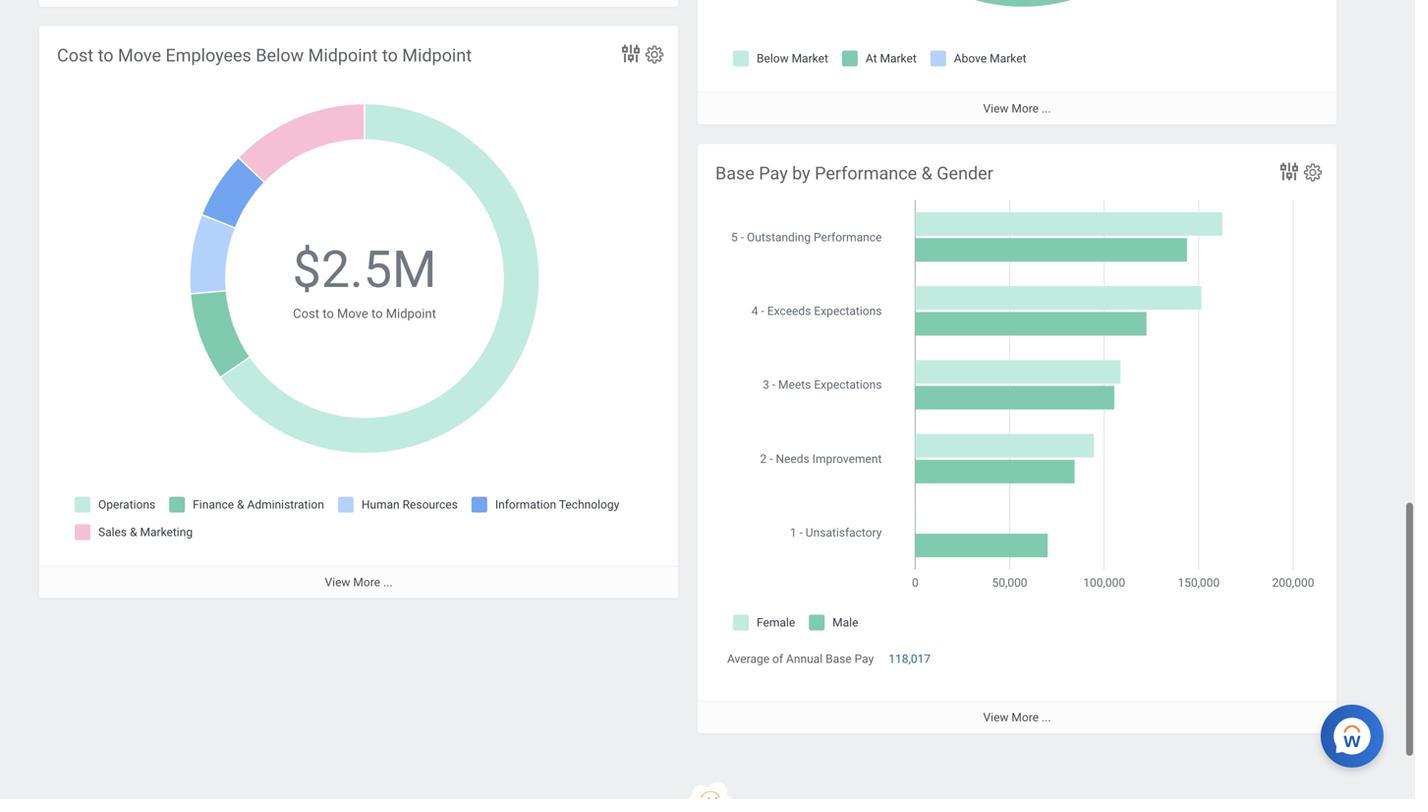 Task type: describe. For each thing, give the bounding box(es) containing it.
1 vertical spatial pay
[[855, 652, 874, 666]]

0 horizontal spatial base
[[716, 163, 755, 184]]

0 horizontal spatial pay
[[759, 163, 788, 184]]

base pay by performance & gender
[[716, 163, 994, 184]]

view inside market position element
[[983, 102, 1009, 116]]

below
[[256, 45, 304, 66]]

view for base pay by performance & gender
[[983, 710, 1009, 724]]

view for cost to move employees below midpoint to midpoint
[[325, 576, 350, 589]]

view more ... inside market position element
[[983, 102, 1051, 116]]

configure base pay by performance & gender image
[[1302, 162, 1324, 183]]

configure cost to move employees below midpoint to midpoint image
[[644, 44, 665, 65]]

0 vertical spatial view more ... link
[[698, 92, 1337, 125]]

cost to move employees below midpoint to midpoint element
[[39, 26, 678, 598]]

of
[[773, 652, 783, 666]]

by
[[792, 163, 811, 184]]

annual
[[786, 652, 823, 666]]

$2.5m cost to move to midpoint
[[293, 240, 437, 321]]

&
[[922, 163, 933, 184]]

average
[[727, 652, 770, 666]]

0 horizontal spatial move
[[118, 45, 161, 66]]

$2.5m button
[[293, 236, 440, 304]]

more for cost to move employees below midpoint to midpoint
[[353, 576, 380, 589]]

view more ... link for cost to move employees below midpoint to midpoint
[[39, 566, 678, 598]]

average of annual base pay
[[727, 652, 874, 666]]

view more ... for cost to move employees below midpoint to midpoint
[[325, 576, 393, 589]]

118,017
[[889, 652, 931, 666]]

market position element
[[698, 0, 1337, 125]]

$2.5m
[[293, 240, 437, 299]]

... for base pay by performance & gender
[[1042, 710, 1051, 724]]

midpoint for cost
[[308, 45, 378, 66]]

view more ... for base pay by performance & gender
[[983, 710, 1051, 724]]

configure and view chart data image
[[1278, 160, 1301, 183]]



Task type: locate. For each thing, give the bounding box(es) containing it.
2 vertical spatial ...
[[1042, 710, 1051, 724]]

... inside cost to move employees below midpoint to midpoint element
[[383, 576, 393, 589]]

performance
[[815, 163, 917, 184]]

view more ... inside base pay by performance & gender element
[[983, 710, 1051, 724]]

view more ... inside cost to move employees below midpoint to midpoint element
[[325, 576, 393, 589]]

118,017 button
[[889, 651, 934, 667]]

1 vertical spatial view more ...
[[325, 576, 393, 589]]

view inside base pay by performance & gender element
[[983, 710, 1009, 724]]

view
[[983, 102, 1009, 116], [325, 576, 350, 589], [983, 710, 1009, 724]]

base left the by
[[716, 163, 755, 184]]

0 vertical spatial ...
[[1042, 102, 1051, 116]]

more for base pay by performance & gender
[[1012, 710, 1039, 724]]

view more ... link
[[698, 92, 1337, 125], [39, 566, 678, 598], [698, 701, 1337, 733]]

0 vertical spatial base
[[716, 163, 755, 184]]

1 horizontal spatial cost
[[293, 306, 319, 321]]

midpoint
[[308, 45, 378, 66], [402, 45, 472, 66], [386, 306, 436, 321]]

... inside market position element
[[1042, 102, 1051, 116]]

...
[[1042, 102, 1051, 116], [383, 576, 393, 589], [1042, 710, 1051, 724]]

more
[[1012, 102, 1039, 116], [353, 576, 380, 589], [1012, 710, 1039, 724]]

0 vertical spatial view
[[983, 102, 1009, 116]]

1 vertical spatial move
[[337, 306, 368, 321]]

1 vertical spatial view
[[325, 576, 350, 589]]

2 vertical spatial more
[[1012, 710, 1039, 724]]

to
[[98, 45, 114, 66], [382, 45, 398, 66], [323, 306, 334, 321], [372, 306, 383, 321]]

1 vertical spatial ...
[[383, 576, 393, 589]]

pay
[[759, 163, 788, 184], [855, 652, 874, 666]]

base right annual
[[826, 652, 852, 666]]

0 vertical spatial view more ...
[[983, 102, 1051, 116]]

1 vertical spatial view more ... link
[[39, 566, 678, 598]]

0 vertical spatial cost
[[57, 45, 94, 66]]

... for cost to move employees below midpoint to midpoint
[[383, 576, 393, 589]]

cost
[[57, 45, 94, 66], [293, 306, 319, 321]]

cost to move employees below midpoint to midpoint
[[57, 45, 472, 66]]

2 vertical spatial view more ... link
[[698, 701, 1337, 733]]

base
[[716, 163, 755, 184], [826, 652, 852, 666]]

pay left the by
[[759, 163, 788, 184]]

2 vertical spatial view more ...
[[983, 710, 1051, 724]]

1 horizontal spatial move
[[337, 306, 368, 321]]

view more ... link for base pay by performance & gender
[[698, 701, 1337, 733]]

view inside cost to move employees below midpoint to midpoint element
[[325, 576, 350, 589]]

more inside cost to move employees below midpoint to midpoint element
[[353, 576, 380, 589]]

midpoint inside $2.5m cost to move to midpoint
[[386, 306, 436, 321]]

base pay by performance & gender element
[[698, 144, 1337, 733]]

move inside $2.5m cost to move to midpoint
[[337, 306, 368, 321]]

1 vertical spatial base
[[826, 652, 852, 666]]

gender
[[937, 163, 994, 184]]

view more ...
[[983, 102, 1051, 116], [325, 576, 393, 589], [983, 710, 1051, 724]]

... inside base pay by performance & gender element
[[1042, 710, 1051, 724]]

configure and view chart data image
[[619, 42, 643, 65]]

midpoint for $2.5m
[[386, 306, 436, 321]]

0 vertical spatial pay
[[759, 163, 788, 184]]

move
[[118, 45, 161, 66], [337, 306, 368, 321]]

1 horizontal spatial base
[[826, 652, 852, 666]]

move down $2.5m
[[337, 306, 368, 321]]

0 vertical spatial move
[[118, 45, 161, 66]]

0 vertical spatial more
[[1012, 102, 1039, 116]]

more inside market position element
[[1012, 102, 1039, 116]]

move left employees
[[118, 45, 161, 66]]

employees
[[166, 45, 251, 66]]

1 horizontal spatial pay
[[855, 652, 874, 666]]

pay left 118,017
[[855, 652, 874, 666]]

2 vertical spatial view
[[983, 710, 1009, 724]]

1 vertical spatial more
[[353, 576, 380, 589]]

more inside base pay by performance & gender element
[[1012, 710, 1039, 724]]

1 vertical spatial cost
[[293, 306, 319, 321]]

0 horizontal spatial cost
[[57, 45, 94, 66]]

cost inside $2.5m cost to move to midpoint
[[293, 306, 319, 321]]



Task type: vqa. For each thing, say whether or not it's contained in the screenshot.
the top View More ... link
yes



